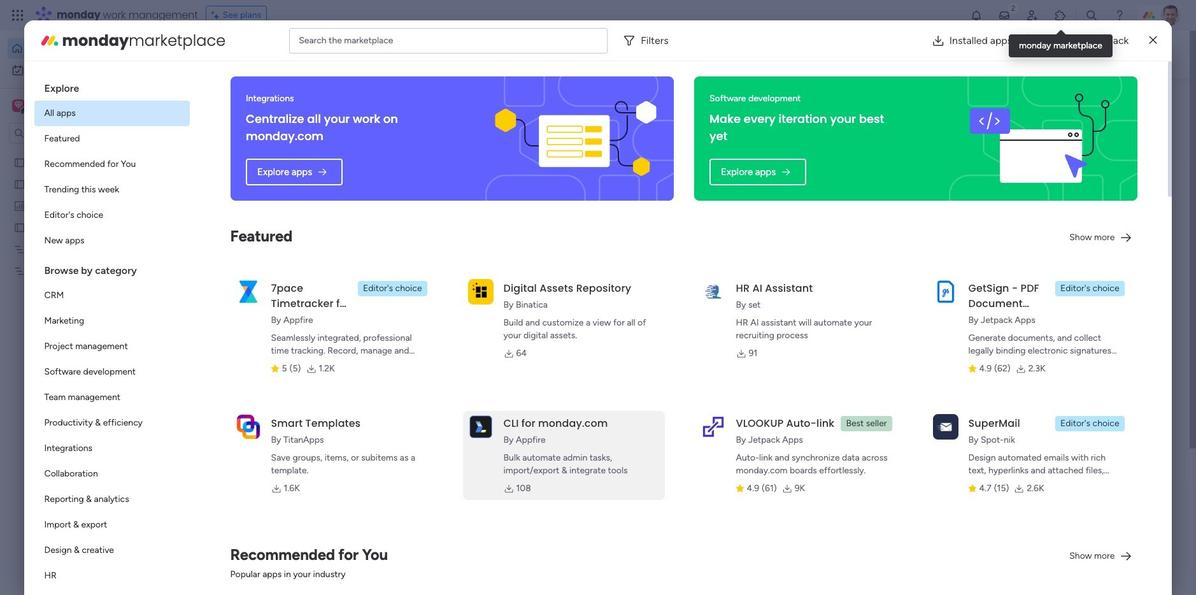 Task type: describe. For each thing, give the bounding box(es) containing it.
2 public board image from the top
[[13, 221, 25, 233]]

templates image image
[[959, 256, 1128, 344]]

invite members image
[[1026, 9, 1039, 22]]

2 heading from the top
[[34, 254, 190, 283]]

v2 bolt switch image
[[1058, 47, 1065, 61]]

circle o image
[[967, 168, 975, 178]]

quick search results list box
[[235, 119, 917, 444]]

close recently visited image
[[235, 104, 250, 119]]

terry turtle image
[[1161, 5, 1181, 25]]

update feed image
[[998, 9, 1011, 22]]

0 vertical spatial public board image
[[13, 156, 25, 168]]

1 check circle image from the top
[[967, 120, 975, 129]]

1 horizontal spatial monday marketplace image
[[1054, 9, 1067, 22]]

dapulse x slim image
[[1120, 92, 1135, 108]]



Task type: vqa. For each thing, say whether or not it's contained in the screenshot.
1st the check circle icon from the top of the page
no



Task type: locate. For each thing, give the bounding box(es) containing it.
list box
[[34, 71, 190, 595], [0, 149, 162, 453]]

component image
[[251, 409, 262, 420]]

1 horizontal spatial public board image
[[251, 233, 265, 247]]

public dashboard image
[[13, 199, 25, 212]]

public board image down public dashboard image
[[13, 221, 25, 233]]

0 horizontal spatial banner logo image
[[493, 76, 659, 201]]

0 horizontal spatial public board image
[[13, 156, 25, 168]]

1 horizontal spatial banner logo image
[[957, 76, 1123, 201]]

public board image
[[13, 156, 25, 168], [251, 233, 265, 247]]

see plans image
[[211, 8, 223, 22]]

app logo image
[[235, 279, 261, 304], [468, 279, 493, 304], [701, 279, 726, 304], [933, 279, 959, 304], [235, 414, 261, 439], [468, 414, 493, 439], [701, 414, 726, 439], [933, 414, 959, 439]]

search everything image
[[1086, 9, 1098, 22]]

2 check circle image from the top
[[967, 136, 975, 145]]

notifications image
[[970, 9, 983, 22]]

heading
[[34, 71, 190, 101], [34, 254, 190, 283]]

check circle image
[[967, 120, 975, 129], [967, 136, 975, 145]]

monday marketplace image
[[1054, 9, 1067, 22], [39, 30, 60, 51]]

2 image
[[1008, 1, 1019, 15]]

1 vertical spatial public board image
[[251, 233, 265, 247]]

help image
[[1114, 9, 1126, 22]]

option
[[8, 38, 155, 59], [8, 60, 155, 80], [34, 101, 190, 126], [34, 126, 190, 152], [0, 151, 162, 153], [34, 152, 190, 177], [34, 177, 190, 203], [34, 203, 190, 228], [34, 228, 190, 254], [34, 283, 190, 308], [34, 308, 190, 334], [34, 334, 190, 359], [34, 359, 190, 385], [34, 385, 190, 410], [34, 410, 190, 436], [34, 436, 190, 461], [34, 461, 190, 487], [34, 487, 190, 512], [34, 512, 190, 538], [34, 538, 190, 563], [34, 563, 190, 589]]

terry turtle image
[[265, 570, 291, 595]]

0 vertical spatial heading
[[34, 71, 190, 101]]

workspace image
[[12, 99, 25, 113]]

public board image up public dashboard image
[[13, 178, 25, 190]]

select product image
[[11, 9, 24, 22]]

1 vertical spatial public board image
[[13, 221, 25, 233]]

0 vertical spatial monday marketplace image
[[1054, 9, 1067, 22]]

workspace image
[[14, 99, 23, 113]]

1 heading from the top
[[34, 71, 190, 101]]

v2 user feedback image
[[958, 47, 968, 62]]

1 vertical spatial monday marketplace image
[[39, 30, 60, 51]]

2 banner logo image from the left
[[957, 76, 1123, 201]]

dapulse x slim image
[[1150, 33, 1157, 48]]

0 horizontal spatial monday marketplace image
[[39, 30, 60, 51]]

banner logo image
[[493, 76, 659, 201], [957, 76, 1123, 201]]

1 vertical spatial heading
[[34, 254, 190, 283]]

1 public board image from the top
[[13, 178, 25, 190]]

0 vertical spatial check circle image
[[967, 120, 975, 129]]

public board image
[[13, 178, 25, 190], [13, 221, 25, 233]]

public board image inside the 'quick search results' list box
[[251, 233, 265, 247]]

Search in workspace field
[[27, 126, 106, 140]]

1 banner logo image from the left
[[493, 76, 659, 201]]

0 vertical spatial public board image
[[13, 178, 25, 190]]

workspace selection element
[[12, 98, 106, 115]]

1 vertical spatial check circle image
[[967, 136, 975, 145]]

getting started element
[[948, 464, 1139, 515]]



